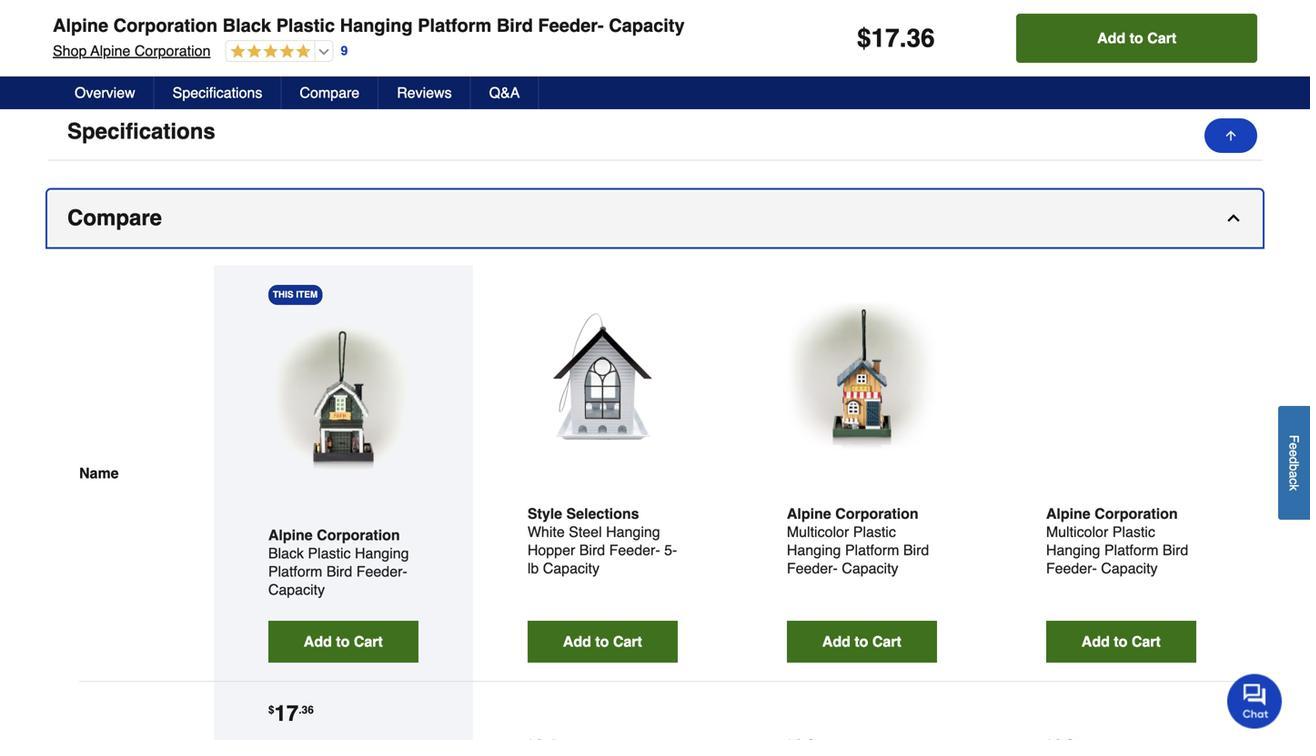 Task type: vqa. For each thing, say whether or not it's contained in the screenshot.
$2.27
no



Task type: describe. For each thing, give the bounding box(es) containing it.
2 e from the top
[[1288, 450, 1302, 457]]

2 multicolor from the left
[[1047, 523, 1109, 540]]

b
[[1288, 464, 1302, 471]]

1 vertical spatial 17
[[274, 701, 299, 726]]

corporation inside alpine corporation black plastic hanging platform bird feeder- capacity
[[317, 527, 400, 543]]

1 vertical spatial compare button
[[47, 190, 1263, 247]]

style
[[528, 505, 563, 522]]

w
[[463, 18, 475, 33]]

feeder- inside style selections white steel hanging hopper bird feeder- 5- lb capacity
[[610, 542, 661, 558]]

f e e d b a c k
[[1288, 435, 1302, 491]]

style selections white steel hanging hopper bird feeder- 5-lb capacity image
[[528, 302, 678, 452]]

name
[[79, 464, 119, 481]]

a inside button
[[1288, 471, 1302, 478]]

platform inside alpine corporation black plastic hanging platform bird feeder- capacity
[[268, 563, 323, 580]]

36 inside $ 17 . 36
[[302, 704, 314, 716]]

white
[[528, 523, 565, 540]]

purchase
[[432, 36, 485, 51]]

black inside alpine corporation black plastic hanging platform bird feeder- capacity
[[268, 545, 304, 562]]

this
[[273, 289, 294, 300]]

steel
[[569, 523, 602, 540]]

1 vertical spatial specifications
[[67, 119, 215, 144]]

c
[[1288, 478, 1302, 484]]

h
[[513, 18, 522, 33]]

of
[[418, 36, 429, 51]]

chevron down image
[[1225, 122, 1243, 141]]

a inside hanging birdhouse and one-year warranty:  measures 7 in l x 7 in w x 9 in h and with the included rope is 19 in h, and includes a one year manufacturer's warranty from date of purchase materials: pinewood and plywood
[[157, 36, 164, 51]]

1 horizontal spatial and
[[199, 54, 220, 69]]

1 x from the left
[[429, 18, 435, 33]]

bird inside alpine corporation black plastic hanging platform bird feeder- capacity
[[327, 563, 353, 580]]

3 in from the left
[[499, 18, 509, 33]]

hanging inside style selections white steel hanging hopper bird feeder- 5- lb capacity
[[606, 523, 661, 540]]

2 horizontal spatial and
[[525, 18, 547, 33]]

arrow up image
[[1224, 128, 1239, 143]]

included
[[598, 18, 645, 33]]

lb
[[528, 560, 539, 577]]

with
[[550, 18, 573, 33]]

0 vertical spatial specifications
[[173, 84, 263, 101]]

f
[[1288, 435, 1302, 443]]

1 multicolor from the left
[[787, 523, 850, 540]]

warranty:
[[277, 18, 332, 33]]

9 inside hanging birdhouse and one-year warranty:  measures 7 in l x 7 in w x 9 in h and with the included rope is 19 in h, and includes a one year manufacturer's warranty from date of purchase materials: pinewood and plywood
[[489, 18, 496, 33]]

0 horizontal spatial $
[[268, 704, 274, 716]]

d
[[1288, 457, 1302, 464]]

0 vertical spatial .
[[900, 24, 907, 53]]

alpine corporation multicolor plastic hanging platform bird feeder- capacity image
[[787, 302, 937, 452]]

hanging birdhouse and one-year warranty:  measures 7 in l x 7 in w x 9 in h and with the included rope is 19 in h, and includes a one year manufacturer's warranty from date of purchase materials: pinewood and plywood
[[82, 18, 734, 69]]

year
[[248, 18, 273, 33]]

manufacturer's
[[221, 36, 305, 51]]

hopper
[[528, 542, 576, 558]]

chevron up image
[[1225, 209, 1243, 227]]

f e e d b a c k button
[[1279, 406, 1311, 520]]

0 vertical spatial compare button
[[282, 76, 379, 109]]

4.7 stars image
[[226, 44, 311, 61]]

from
[[361, 36, 386, 51]]

1 in from the left
[[405, 18, 415, 33]]

5-
[[665, 542, 678, 558]]

1 vertical spatial $ 17 . 36
[[268, 701, 314, 726]]



Task type: locate. For each thing, give the bounding box(es) containing it.
one-
[[219, 18, 248, 33]]

36
[[907, 24, 935, 53], [302, 704, 314, 716]]

q&a button
[[471, 76, 539, 109]]

alpine corporation black plastic hanging platform bird feeder- capacity
[[53, 15, 685, 36], [268, 527, 409, 598]]

2 vertical spatial and
[[199, 54, 220, 69]]

bird inside style selections white steel hanging hopper bird feeder- 5- lb capacity
[[580, 542, 605, 558]]

x right w
[[479, 18, 485, 33]]

x
[[429, 18, 435, 33], [479, 18, 485, 33]]

overview
[[75, 84, 135, 101]]

1 vertical spatial alpine corporation black plastic hanging platform bird feeder- capacity
[[268, 527, 409, 598]]

4 in from the left
[[708, 18, 718, 33]]

1 vertical spatial a
[[1288, 471, 1302, 478]]

specifications
[[173, 84, 263, 101], [67, 119, 215, 144]]

and
[[525, 18, 547, 33], [82, 36, 103, 51], [199, 54, 220, 69]]

shop alpine corporation
[[53, 42, 211, 59]]

9 right w
[[489, 18, 496, 33]]

19
[[690, 18, 705, 33]]

in
[[405, 18, 415, 33], [450, 18, 459, 33], [499, 18, 509, 33], [708, 18, 718, 33]]

1 vertical spatial 9
[[341, 43, 348, 58]]

1 vertical spatial $
[[268, 704, 274, 716]]

is
[[678, 18, 687, 33]]

add
[[1098, 30, 1126, 46], [304, 633, 332, 650], [563, 633, 592, 650], [823, 633, 851, 650], [1082, 633, 1110, 650]]

style selections white steel hanging hopper bird feeder- 5- lb capacity
[[528, 505, 678, 577]]

in left w
[[450, 18, 459, 33]]

rope
[[649, 18, 674, 33]]

in left h
[[499, 18, 509, 33]]

1 horizontal spatial a
[[1288, 471, 1302, 478]]

in left h,
[[708, 18, 718, 33]]

1 7 from the left
[[395, 18, 402, 33]]

1 vertical spatial compare
[[67, 205, 162, 230]]

compare
[[300, 84, 360, 101], [67, 205, 162, 230]]

pinewood
[[141, 54, 195, 69]]

0 horizontal spatial 17
[[274, 701, 299, 726]]

birdhouse
[[133, 18, 190, 33]]

1 horizontal spatial compare
[[300, 84, 360, 101]]

1 horizontal spatial $ 17 . 36
[[857, 24, 935, 53]]

0 horizontal spatial alpine corporation multicolor plastic hanging platform bird feeder- capacity
[[787, 505, 930, 577]]

multicolor
[[787, 523, 850, 540], [1047, 523, 1109, 540]]

alpine
[[53, 15, 108, 36], [90, 42, 131, 59], [787, 505, 832, 522], [1047, 505, 1091, 522], [268, 527, 313, 543]]

shop
[[53, 42, 87, 59]]

2 in from the left
[[450, 18, 459, 33]]

plastic inside alpine corporation black plastic hanging platform bird feeder- capacity
[[308, 545, 351, 562]]

materials:
[[82, 54, 137, 69]]

0 horizontal spatial 36
[[302, 704, 314, 716]]

overview button
[[56, 76, 154, 109]]

0 vertical spatial compare
[[300, 84, 360, 101]]

e up d
[[1288, 443, 1302, 450]]

l
[[419, 18, 426, 33]]

alpine corporation black plastic hanging platform bird feeder- capacity image
[[268, 323, 419, 473]]

1 horizontal spatial .
[[900, 24, 907, 53]]

the
[[576, 18, 594, 33]]

0 horizontal spatial multicolor
[[787, 523, 850, 540]]

9 left from
[[341, 43, 348, 58]]

specifications button
[[154, 76, 282, 109], [47, 103, 1263, 161]]

0 horizontal spatial 7
[[395, 18, 402, 33]]

0 horizontal spatial 9
[[341, 43, 348, 58]]

includes
[[107, 36, 153, 51]]

9
[[489, 18, 496, 33], [341, 43, 348, 58]]

e
[[1288, 443, 1302, 450], [1288, 450, 1302, 457]]

2 x from the left
[[479, 18, 485, 33]]

q&a
[[489, 84, 520, 101]]

0 vertical spatial black
[[223, 15, 271, 36]]

capacity inside style selections white steel hanging hopper bird feeder- 5- lb capacity
[[543, 560, 600, 577]]

x right l
[[429, 18, 435, 33]]

alpine corporation multicolor plastic hanging platform bird feeder- capacity
[[787, 505, 930, 577], [1047, 505, 1189, 577]]

0 horizontal spatial x
[[429, 18, 435, 33]]

7
[[395, 18, 402, 33], [439, 18, 446, 33]]

capacity
[[609, 15, 685, 36], [543, 560, 600, 577], [842, 560, 899, 577], [1102, 560, 1158, 577], [268, 581, 325, 598]]

plastic
[[276, 15, 335, 36], [854, 523, 896, 540], [1113, 523, 1156, 540], [308, 545, 351, 562]]

1 vertical spatial 36
[[302, 704, 314, 716]]

1 horizontal spatial multicolor
[[1047, 523, 1109, 540]]

17
[[872, 24, 900, 53], [274, 701, 299, 726]]

feeder- inside alpine corporation black plastic hanging platform bird feeder- capacity
[[357, 563, 408, 580]]

hanging
[[340, 15, 413, 36], [82, 18, 129, 33], [606, 523, 661, 540], [787, 542, 841, 558], [1047, 542, 1101, 558], [355, 545, 409, 562]]

bird
[[497, 15, 533, 36], [580, 542, 605, 558], [904, 542, 930, 558], [1163, 542, 1189, 558], [327, 563, 353, 580]]

.
[[900, 24, 907, 53], [299, 704, 302, 716]]

item
[[296, 289, 318, 300]]

reviews
[[397, 84, 452, 101]]

1 horizontal spatial 9
[[489, 18, 496, 33]]

7 up date
[[395, 18, 402, 33]]

a
[[157, 36, 164, 51], [1288, 471, 1302, 478]]

measures
[[335, 18, 391, 33]]

corporation
[[113, 15, 218, 36], [135, 42, 211, 59], [836, 505, 919, 522], [1095, 505, 1178, 522], [317, 527, 400, 543]]

reviews button
[[379, 76, 471, 109]]

cart
[[1148, 30, 1177, 46], [354, 633, 383, 650], [613, 633, 643, 650], [873, 633, 902, 650], [1132, 633, 1161, 650]]

1 alpine corporation multicolor plastic hanging platform bird feeder- capacity from the left
[[787, 505, 930, 577]]

plywood
[[224, 54, 270, 69]]

specifications down plywood
[[173, 84, 263, 101]]

0 vertical spatial $
[[857, 24, 872, 53]]

and
[[194, 18, 216, 33]]

1 vertical spatial black
[[268, 545, 304, 562]]

0 vertical spatial 36
[[907, 24, 935, 53]]

year
[[192, 36, 217, 51]]

0 vertical spatial alpine corporation black plastic hanging platform bird feeder- capacity
[[53, 15, 685, 36]]

a up k
[[1288, 471, 1302, 478]]

0 horizontal spatial compare
[[67, 205, 162, 230]]

$ 17 . 36
[[857, 24, 935, 53], [268, 701, 314, 726]]

0 vertical spatial a
[[157, 36, 164, 51]]

k
[[1288, 484, 1302, 491]]

0 horizontal spatial $ 17 . 36
[[268, 701, 314, 726]]

$
[[857, 24, 872, 53], [268, 704, 274, 716]]

1 horizontal spatial 17
[[872, 24, 900, 53]]

capacity inside alpine corporation black plastic hanging platform bird feeder- capacity
[[268, 581, 325, 598]]

add to cart
[[1098, 30, 1177, 46], [304, 633, 383, 650], [563, 633, 643, 650], [823, 633, 902, 650], [1082, 633, 1161, 650]]

alpine inside alpine corporation black plastic hanging platform bird feeder- capacity
[[268, 527, 313, 543]]

hanging inside hanging birdhouse and one-year warranty:  measures 7 in l x 7 in w x 9 in h and with the included rope is 19 in h, and includes a one year manufacturer's warranty from date of purchase materials: pinewood and plywood
[[82, 18, 129, 33]]

platform
[[418, 15, 492, 36], [845, 542, 900, 558], [1105, 542, 1159, 558], [268, 563, 323, 580]]

add to cart button
[[1017, 14, 1258, 63], [268, 621, 419, 663], [528, 621, 678, 663], [787, 621, 937, 663], [1047, 621, 1197, 663]]

date
[[390, 36, 414, 51]]

black
[[223, 15, 271, 36], [268, 545, 304, 562]]

0 vertical spatial 9
[[489, 18, 496, 33]]

and right h
[[525, 18, 547, 33]]

0 horizontal spatial a
[[157, 36, 164, 51]]

this item
[[273, 289, 318, 300]]

1 horizontal spatial 7
[[439, 18, 446, 33]]

1 horizontal spatial x
[[479, 18, 485, 33]]

e up b
[[1288, 450, 1302, 457]]

. inside $ 17 . 36
[[299, 704, 302, 716]]

0 vertical spatial 17
[[872, 24, 900, 53]]

in left l
[[405, 18, 415, 33]]

and up 'materials:'
[[82, 36, 103, 51]]

and down year
[[199, 54, 220, 69]]

0 horizontal spatial and
[[82, 36, 103, 51]]

a left one
[[157, 36, 164, 51]]

2 alpine corporation multicolor plastic hanging platform bird feeder- capacity from the left
[[1047, 505, 1189, 577]]

1 horizontal spatial $
[[857, 24, 872, 53]]

1 vertical spatial and
[[82, 36, 103, 51]]

compare button
[[282, 76, 379, 109], [47, 190, 1263, 247]]

1 horizontal spatial alpine corporation multicolor plastic hanging platform bird feeder- capacity
[[1047, 505, 1189, 577]]

7 right l
[[439, 18, 446, 33]]

feeder-
[[538, 15, 604, 36], [610, 542, 661, 558], [787, 560, 838, 577], [1047, 560, 1098, 577], [357, 563, 408, 580]]

warranty
[[308, 36, 357, 51]]

h,
[[722, 18, 734, 33]]

1 vertical spatial .
[[299, 704, 302, 716]]

one
[[168, 36, 189, 51]]

1 horizontal spatial 36
[[907, 24, 935, 53]]

2 7 from the left
[[439, 18, 446, 33]]

0 horizontal spatial .
[[299, 704, 302, 716]]

specifications down overview button
[[67, 119, 215, 144]]

chat invite button image
[[1228, 673, 1283, 729]]

selections
[[567, 505, 639, 522]]

to
[[1130, 30, 1144, 46], [336, 633, 350, 650], [596, 633, 609, 650], [855, 633, 869, 650], [1114, 633, 1128, 650]]

1 e from the top
[[1288, 443, 1302, 450]]

0 vertical spatial $ 17 . 36
[[857, 24, 935, 53]]

0 vertical spatial and
[[525, 18, 547, 33]]



